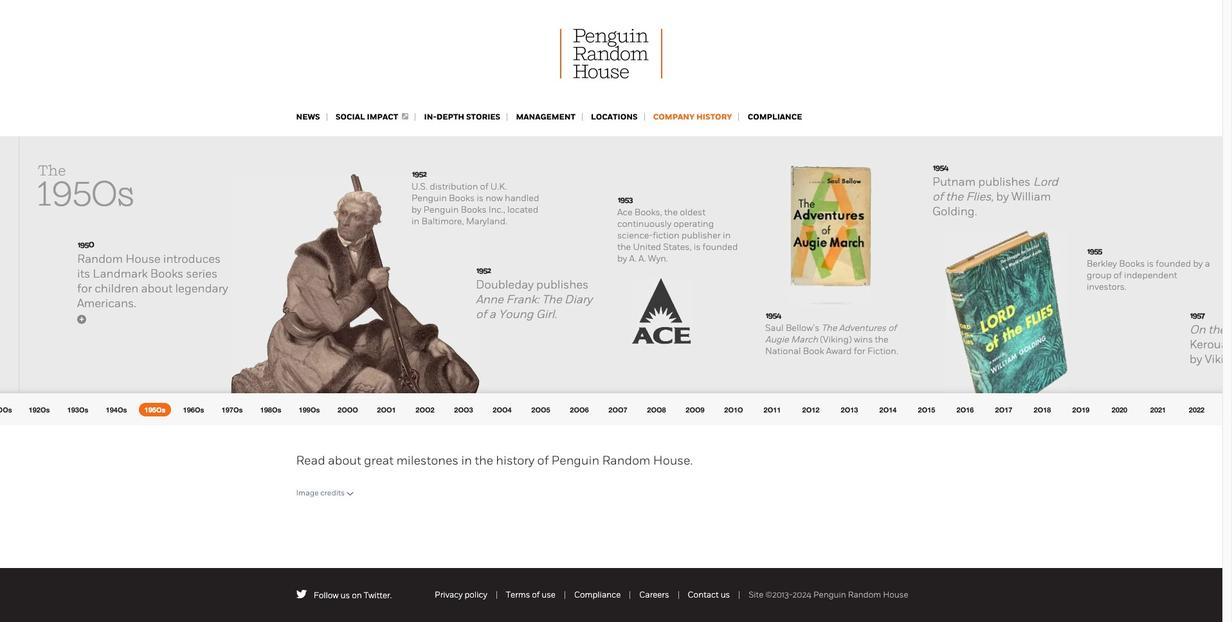 Task type: vqa. For each thing, say whether or not it's contained in the screenshot.
previously
no



Task type: locate. For each thing, give the bounding box(es) containing it.
of up the fiction.
[[888, 323, 897, 334]]

1 vertical spatial 195os
[[144, 406, 166, 414]]

about right read
[[328, 453, 361, 468]]

is down "publisher"
[[694, 242, 701, 253]]

is left now
[[477, 193, 484, 204]]

2 horizontal spatial is
[[1147, 259, 1154, 269]]

0 horizontal spatial compliance link
[[574, 590, 621, 600]]

0 vertical spatial a
[[1205, 259, 1210, 269]]

americans.
[[77, 296, 136, 311]]

of left use
[[532, 590, 540, 600]]

1952 for u.s.
[[412, 169, 426, 179]]

in-depth stories
[[424, 112, 500, 122]]

0 horizontal spatial a
[[489, 307, 496, 322]]

1 vertical spatial founded
[[1156, 259, 1191, 269]]

for
[[77, 282, 92, 296], [854, 346, 866, 357]]

1955 berkley books is founded by a group of independent investors.
[[1087, 246, 1210, 293]]

children
[[95, 282, 138, 296]]

use
[[542, 590, 556, 600]]

1952 up the u.s.
[[412, 169, 426, 179]]

is
[[477, 193, 484, 204], [694, 242, 701, 253], [1147, 259, 1154, 269]]

1954 up saul
[[766, 311, 781, 321]]

0 vertical spatial founded
[[703, 242, 738, 253]]

2o16
[[957, 406, 974, 414]]

0 horizontal spatial publishes
[[536, 278, 589, 292]]

196os
[[183, 406, 204, 414]]

of left u.k.
[[480, 181, 489, 192]]

2 horizontal spatial the
[[822, 323, 837, 334]]

in-
[[424, 112, 437, 122]]

1 horizontal spatial publishes
[[978, 175, 1031, 189]]

by down the u.s.
[[412, 205, 421, 215]]

series
[[186, 267, 217, 281]]

0 vertical spatial for
[[77, 282, 92, 296]]

adventures
[[839, 323, 886, 334]]

diary
[[565, 293, 592, 307]]

random right the 2024
[[848, 590, 881, 600]]

about inside 195o random house introduces its landmark books series for children about legendary americans. +
[[141, 282, 173, 296]]

books down introduces
[[150, 267, 183, 281]]

1 vertical spatial for
[[854, 346, 866, 357]]

the inside 1957 on the r
[[1209, 323, 1226, 337]]

books up independent
[[1119, 259, 1145, 269]]

social
[[336, 112, 365, 122]]

1 vertical spatial compliance
[[574, 590, 621, 600]]

1 horizontal spatial about
[[328, 453, 361, 468]]

compliance for top compliance link
[[748, 112, 802, 122]]

0 vertical spatial random
[[77, 252, 123, 266]]

1 horizontal spatial for
[[854, 346, 866, 357]]

0 horizontal spatial in
[[412, 216, 419, 227]]

0 horizontal spatial history
[[496, 453, 535, 468]]

2o1o
[[724, 406, 743, 414]]

national
[[765, 346, 801, 357]]

ace
[[617, 207, 633, 218]]

1955
[[1088, 246, 1102, 257]]

in right milestones
[[461, 453, 472, 468]]

credits
[[320, 489, 345, 498]]

us right the contact
[[721, 590, 730, 600]]

about down the landmark
[[141, 282, 173, 296]]

in inside 1952 u.s. distribution of u.k. penguin books is now handled by penguin books inc., located in baltimore, maryland.
[[412, 216, 419, 227]]

history down 2oo4
[[496, 453, 535, 468]]

a.
[[629, 253, 637, 264], [639, 253, 646, 264]]

1952 up doubleday
[[477, 266, 491, 276]]

2oo3
[[454, 406, 473, 414]]

1 vertical spatial about
[[328, 453, 361, 468]]

the inside the adventures of augie march
[[822, 323, 837, 334]]

continuously
[[617, 219, 672, 230]]

us left the on
[[341, 591, 350, 601]]

march
[[791, 334, 818, 345]]

the left oldest
[[664, 207, 678, 218]]

2 horizontal spatial in
[[723, 230, 731, 241]]

by william golding.
[[933, 190, 1051, 219]]

1 vertical spatial publishes
[[536, 278, 589, 292]]

1 horizontal spatial compliance
[[748, 112, 802, 122]]

baltimore,
[[422, 216, 464, 227]]

books inside 1955 berkley books is founded by a group of independent investors.
[[1119, 259, 1145, 269]]

0 vertical spatial house
[[126, 252, 161, 266]]

197os
[[222, 406, 243, 414]]

for down its
[[77, 282, 92, 296]]

terms
[[506, 590, 530, 600]]

1 horizontal spatial us
[[721, 590, 730, 600]]

legendary
[[175, 282, 228, 296]]

is inside 1955 berkley books is founded by a group of independent investors.
[[1147, 259, 1154, 269]]

is up independent
[[1147, 259, 1154, 269]]

0 horizontal spatial a.
[[629, 253, 637, 264]]

for down the wins
[[854, 346, 866, 357]]

history right company
[[697, 112, 732, 122]]

1 horizontal spatial is
[[694, 242, 701, 253]]

0 horizontal spatial founded
[[703, 242, 738, 253]]

policy
[[465, 590, 487, 600]]

impact
[[367, 112, 398, 122]]

company history
[[653, 112, 732, 122]]

management
[[516, 112, 576, 122]]

the inside the 195os
[[38, 162, 66, 179]]

publishes inside 1952 doubleday publishes anne frank: the diary of a young girl.
[[536, 278, 589, 292]]

0 vertical spatial the
[[38, 162, 66, 179]]

195os
[[37, 174, 134, 215], [144, 406, 166, 414]]

1 horizontal spatial the
[[542, 293, 562, 307]]

books up "maryland."
[[461, 205, 487, 215]]

located
[[507, 205, 538, 215]]

0 horizontal spatial about
[[141, 282, 173, 296]]

1 horizontal spatial a.
[[639, 253, 646, 264]]

the up golding.
[[946, 190, 964, 204]]

1953
[[618, 195, 633, 205]]

1954 inside 1954 saul bellow's
[[766, 311, 781, 321]]

states,
[[663, 242, 692, 253]]

for inside (viking) wins the national book award for fiction.
[[854, 346, 866, 357]]

by right flies,
[[996, 190, 1009, 204]]

in inside 1953 ace books, the oldest continuously operating science-fiction publisher in the united states, is founded by a. a. wyn.
[[723, 230, 731, 241]]

in left baltimore, on the left of page
[[412, 216, 419, 227]]

1 vertical spatial 1952
[[477, 266, 491, 276]]

1952 inside 1952 u.s. distribution of u.k. penguin books is now handled by penguin books inc., located in baltimore, maryland.
[[412, 169, 426, 179]]

0 horizontal spatial 195os
[[37, 174, 134, 215]]

0 horizontal spatial 1954
[[766, 311, 781, 321]]

u.k.
[[491, 181, 507, 192]]

of inside lord of the flies,
[[933, 190, 943, 204]]

stories
[[466, 112, 500, 122]]

award
[[826, 346, 852, 357]]

founded inside 1953 ace books, the oldest continuously operating science-fiction publisher in the united states, is founded by a. a. wyn.
[[703, 242, 738, 253]]

of down the putnam
[[933, 190, 943, 204]]

news link
[[296, 112, 320, 122]]

1 vertical spatial in
[[723, 230, 731, 241]]

1954 for 1954 saul bellow's
[[766, 311, 781, 321]]

1 vertical spatial the
[[542, 293, 562, 307]]

1952 inside 1952 doubleday publishes anne frank: the diary of a young girl.
[[477, 266, 491, 276]]

putnam
[[933, 175, 976, 189]]

195os left the 196os
[[144, 406, 166, 414]]

1 horizontal spatial founded
[[1156, 259, 1191, 269]]

a down anne
[[489, 307, 496, 322]]

199os
[[299, 406, 320, 414]]

random down 195o
[[77, 252, 123, 266]]

the inside (viking) wins the national book award for fiction.
[[875, 334, 889, 345]]

in right "publisher"
[[723, 230, 731, 241]]

1952 for doubleday
[[477, 266, 491, 276]]

house
[[126, 252, 161, 266], [883, 590, 908, 600]]

penguin right the 2024
[[814, 590, 846, 600]]

of down '2oo5' on the left bottom of page
[[537, 453, 549, 468]]

by up 1957
[[1193, 259, 1203, 269]]

1 horizontal spatial compliance link
[[748, 112, 802, 122]]

penguin down the u.s.
[[412, 193, 447, 204]]

random left house.
[[602, 453, 650, 468]]

r
[[1229, 323, 1232, 337]]

2 vertical spatial the
[[822, 323, 837, 334]]

0 vertical spatial about
[[141, 282, 173, 296]]

2o14
[[880, 406, 897, 414]]

house inside 195o random house introduces its landmark books series for children about legendary americans. +
[[126, 252, 161, 266]]

1 vertical spatial house
[[883, 590, 908, 600]]

2 horizontal spatial random
[[848, 590, 881, 600]]

science-
[[617, 230, 653, 241]]

privacy policy
[[435, 590, 487, 600]]

of up investors. on the right top
[[1114, 270, 1122, 281]]

1 horizontal spatial history
[[697, 112, 732, 122]]

0 vertical spatial compliance
[[748, 112, 802, 122]]

founded up independent
[[1156, 259, 1191, 269]]

company
[[653, 112, 695, 122]]

1 vertical spatial is
[[694, 242, 701, 253]]

0 vertical spatial 1954
[[933, 163, 948, 173]]

about
[[141, 282, 173, 296], [328, 453, 361, 468]]

handled
[[505, 193, 539, 204]]

introduces
[[163, 252, 221, 266]]

0 vertical spatial 1952
[[412, 169, 426, 179]]

1957 on the r
[[1190, 311, 1232, 337]]

2 vertical spatial in
[[461, 453, 472, 468]]

now
[[486, 193, 503, 204]]

1 vertical spatial 1954
[[766, 311, 781, 321]]

careers link
[[639, 590, 669, 600]]

for inside 195o random house introduces its landmark books series for children about legendary americans. +
[[77, 282, 92, 296]]

0 horizontal spatial us
[[341, 591, 350, 601]]

image credits
[[296, 489, 345, 498]]

a up 1957 on the r
[[1205, 259, 1210, 269]]

0 horizontal spatial the
[[38, 162, 66, 179]]

195os up 195o
[[37, 174, 134, 215]]

image
[[296, 489, 319, 498]]

the up the fiction.
[[875, 334, 889, 345]]

1 vertical spatial a
[[489, 307, 496, 322]]

a
[[1205, 259, 1210, 269], [489, 307, 496, 322]]

0 vertical spatial publishes
[[978, 175, 1031, 189]]

2oo1
[[377, 406, 396, 414]]

the for 195os
[[38, 162, 66, 179]]

2o13
[[841, 406, 858, 414]]

publishes
[[978, 175, 1031, 189], [536, 278, 589, 292]]

by down science- at top
[[617, 253, 627, 264]]

1 horizontal spatial 1952
[[477, 266, 491, 276]]

2ooo
[[338, 406, 358, 414]]

0 horizontal spatial house
[[126, 252, 161, 266]]

0 vertical spatial 195os
[[37, 174, 134, 215]]

house.
[[653, 453, 693, 468]]

1 horizontal spatial 1954
[[933, 163, 948, 173]]

0 horizontal spatial is
[[477, 193, 484, 204]]

2oo2
[[416, 406, 435, 414]]

publishes up diary
[[536, 278, 589, 292]]

the down 2oo4
[[475, 453, 493, 468]]

fiction
[[653, 230, 680, 241]]

founded inside 1955 berkley books is founded by a group of independent investors.
[[1156, 259, 1191, 269]]

site
[[749, 590, 764, 600]]

0 horizontal spatial random
[[77, 252, 123, 266]]

2 vertical spatial is
[[1147, 259, 1154, 269]]

of down anne
[[476, 307, 487, 322]]

0 vertical spatial is
[[477, 193, 484, 204]]

0 horizontal spatial compliance
[[574, 590, 621, 600]]

1 vertical spatial random
[[602, 453, 650, 468]]

the left r
[[1209, 323, 1226, 337]]

founded down "publisher"
[[703, 242, 738, 253]]

1954 up the putnam
[[933, 163, 948, 173]]

1 horizontal spatial a
[[1205, 259, 1210, 269]]

0 horizontal spatial for
[[77, 282, 92, 296]]

0 vertical spatial in
[[412, 216, 419, 227]]

publishes up by william golding.
[[978, 175, 1031, 189]]

compliance for bottommost compliance link
[[574, 590, 621, 600]]

0 horizontal spatial 1952
[[412, 169, 426, 179]]

2oo6
[[570, 406, 589, 414]]



Task type: describe. For each thing, give the bounding box(es) containing it.
book
[[803, 346, 824, 357]]

landmark
[[93, 267, 148, 281]]

2oo9
[[686, 406, 705, 414]]

the down science- at top
[[617, 242, 631, 253]]

bellow's
[[786, 323, 820, 334]]

terms of use
[[506, 590, 556, 600]]

on
[[1190, 323, 1206, 337]]

milestones
[[396, 453, 458, 468]]

1 horizontal spatial in
[[461, 453, 472, 468]]

1 vertical spatial compliance link
[[574, 590, 621, 600]]

2oo7
[[609, 406, 627, 414]]

locations link
[[591, 112, 638, 122]]

privacy policy link
[[435, 590, 487, 600]]

doubleday
[[476, 278, 534, 292]]

social impact
[[336, 112, 398, 122]]

books,
[[635, 207, 662, 218]]

random inside 195o random house introduces its landmark books series for children about legendary americans. +
[[77, 252, 123, 266]]

depth
[[437, 112, 464, 122]]

0 vertical spatial history
[[697, 112, 732, 122]]

lord of the flies,
[[933, 175, 1058, 204]]

1 a. from the left
[[629, 253, 637, 264]]

berkley
[[1087, 259, 1117, 269]]

william
[[1012, 190, 1051, 204]]

news
[[296, 112, 320, 122]]

management link
[[516, 112, 576, 122]]

independent
[[1124, 270, 1177, 281]]

194os
[[106, 406, 127, 414]]

maryland.
[[466, 216, 507, 227]]

group
[[1087, 270, 1112, 281]]

penguin down 2oo6
[[552, 453, 599, 468]]

investors.
[[1087, 282, 1127, 293]]

of inside the adventures of augie march
[[888, 323, 897, 334]]

by inside by william golding.
[[996, 190, 1009, 204]]

a inside 1955 berkley books is founded by a group of independent investors.
[[1205, 259, 1210, 269]]

is inside 1952 u.s. distribution of u.k. penguin books is now handled by penguin books inc., located in baltimore, maryland.
[[477, 193, 484, 204]]

1 horizontal spatial 195os
[[144, 406, 166, 414]]

2o18
[[1034, 406, 1051, 414]]

saul
[[765, 323, 784, 334]]

0 vertical spatial compliance link
[[748, 112, 802, 122]]

+
[[79, 314, 84, 324]]

publisher
[[682, 230, 721, 241]]

books down distribution
[[449, 193, 475, 204]]

is inside 1953 ace books, the oldest continuously operating science-fiction publisher in the united states, is founded by a. a. wyn.
[[694, 242, 701, 253]]

198os
[[260, 406, 281, 414]]

frank:
[[506, 293, 539, 307]]

social impact link
[[336, 112, 409, 122]]

company history link
[[653, 112, 732, 122]]

2 a. from the left
[[639, 253, 646, 264]]

twitter.
[[364, 591, 392, 601]]

putnam publishes
[[933, 175, 1033, 189]]

girl.
[[536, 307, 557, 322]]

contact us link
[[688, 590, 730, 600]]

1954 saul bellow's
[[765, 311, 822, 334]]

careers
[[639, 590, 669, 600]]

locations
[[591, 112, 638, 122]]

the 195os
[[37, 162, 134, 215]]

1952 doubleday publishes anne frank: the diary of a young girl.
[[476, 266, 592, 322]]

the adventures of augie march
[[765, 323, 897, 345]]

(viking)
[[820, 334, 852, 345]]

distribution
[[430, 181, 478, 192]]

193os
[[67, 406, 88, 414]]

terms of use link
[[506, 590, 556, 600]]

1 vertical spatial history
[[496, 453, 535, 468]]

by inside 1952 u.s. distribution of u.k. penguin books is now handled by penguin books inc., located in baltimore, maryland.
[[412, 205, 421, 215]]

operating
[[674, 219, 714, 230]]

2022
[[1189, 406, 1205, 414]]

©2013-
[[765, 590, 793, 600]]

a inside 1952 doubleday publishes anne frank: the diary of a young girl.
[[489, 307, 496, 322]]

contact
[[688, 590, 719, 600]]

augie
[[765, 334, 789, 345]]

2 vertical spatial random
[[848, 590, 881, 600]]

anne
[[476, 293, 503, 307]]

1954 for 1954
[[933, 163, 948, 173]]

2o17
[[995, 406, 1013, 414]]

2020
[[1112, 406, 1128, 414]]

lord
[[1033, 175, 1058, 189]]

1957
[[1190, 311, 1204, 321]]

the for adventures
[[822, 323, 837, 334]]

of inside 1952 doubleday publishes anne frank: the diary of a young girl.
[[476, 307, 487, 322]]

contact us
[[688, 590, 730, 600]]

2oo4
[[493, 406, 512, 414]]

image credits link
[[296, 489, 354, 498]]

u.s.
[[412, 181, 428, 192]]

1953 ace books, the oldest continuously operating science-fiction publisher in the united states, is founded by a. a. wyn.
[[617, 195, 738, 264]]

penguin up baltimore, on the left of page
[[423, 205, 459, 215]]

2oo5
[[531, 406, 550, 414]]

its
[[77, 267, 90, 281]]

us for follow
[[341, 591, 350, 601]]

1952 u.s. distribution of u.k. penguin books is now handled by penguin books inc., located in baltimore, maryland.
[[412, 169, 539, 227]]

penguin random house image
[[560, 29, 662, 78]]

wyn.
[[648, 253, 668, 264]]

by inside 1953 ace books, the oldest continuously operating science-fiction publisher in the united states, is founded by a. a. wyn.
[[617, 253, 627, 264]]

(viking) wins the national book award for fiction.
[[765, 334, 898, 357]]

2o19
[[1072, 406, 1090, 414]]

of inside 1952 u.s. distribution of u.k. penguin books is now handled by penguin books inc., located in baltimore, maryland.
[[480, 181, 489, 192]]

on
[[352, 591, 362, 601]]

us for contact
[[721, 590, 730, 600]]

great
[[364, 453, 394, 468]]

of inside 1955 berkley books is founded by a group of independent investors.
[[1114, 270, 1122, 281]]

the inside 1952 doubleday publishes anne frank: the diary of a young girl.
[[542, 293, 562, 307]]

1 horizontal spatial random
[[602, 453, 650, 468]]

oldest
[[680, 207, 706, 218]]

1 horizontal spatial house
[[883, 590, 908, 600]]

follow us on twitter.
[[314, 591, 392, 601]]

books inside 195o random house introduces its landmark books series for children about legendary americans. +
[[150, 267, 183, 281]]

by inside 1955 berkley books is founded by a group of independent investors.
[[1193, 259, 1203, 269]]

the inside lord of the flies,
[[946, 190, 964, 204]]



